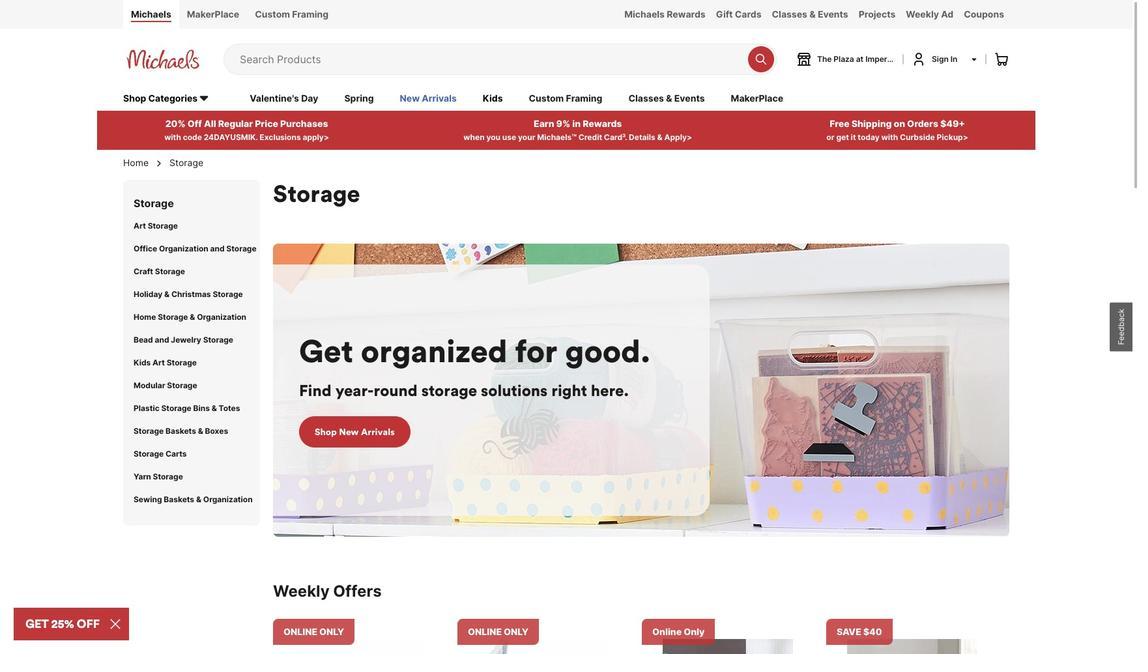 Task type: locate. For each thing, give the bounding box(es) containing it.
home for home
[[123, 157, 149, 168]]

weekly
[[906, 8, 939, 20], [273, 582, 330, 601]]

art up modular storage link
[[153, 358, 165, 368]]

0 horizontal spatial classes
[[629, 92, 664, 103]]

home storage & organization link
[[134, 312, 246, 322]]

and
[[210, 244, 225, 253], [155, 335, 169, 345]]

1 vertical spatial classes & events
[[629, 92, 705, 103]]

good.
[[565, 331, 651, 371]]

0 vertical spatial art
[[134, 221, 146, 231]]

or
[[827, 132, 835, 142]]

0 horizontal spatial michaels
[[131, 8, 171, 20]]

classes & events link
[[767, 0, 854, 29], [629, 92, 705, 106]]

0 vertical spatial shop
[[123, 92, 146, 103]]

1 vertical spatial rewards
[[583, 118, 622, 129]]

baskets up 'carts'
[[166, 426, 196, 436]]

0 horizontal spatial rewards
[[583, 118, 622, 129]]

storage baskets & boxes
[[134, 426, 228, 436]]

only
[[320, 626, 344, 637], [504, 626, 529, 637]]

art up office
[[134, 221, 146, 231]]

price
[[255, 118, 278, 129]]

1 michaels from the left
[[131, 8, 171, 20]]

for
[[516, 331, 558, 371]]

events
[[818, 8, 849, 20], [675, 92, 705, 103]]

kids art storage
[[134, 358, 197, 368]]

0 vertical spatial rewards
[[667, 8, 706, 20]]

1 horizontal spatial only
[[504, 626, 529, 637]]

arrivals down round
[[361, 426, 395, 438]]

new right spring
[[400, 92, 420, 103]]

kids for kids art storage
[[134, 358, 151, 368]]

search button image
[[755, 53, 768, 66]]

0 horizontal spatial with
[[164, 132, 181, 142]]

1 horizontal spatial new
[[400, 92, 420, 103]]

save
[[837, 626, 862, 637]]

0 horizontal spatial online only
[[284, 626, 344, 637]]

makerplace for makerplace link to the right
[[731, 92, 784, 103]]

kids down bead in the bottom of the page
[[134, 358, 151, 368]]

1 horizontal spatial online
[[468, 626, 502, 637]]

1 horizontal spatial makerplace link
[[731, 92, 784, 106]]

0 vertical spatial arrivals
[[422, 92, 457, 103]]

1 horizontal spatial makerplace
[[731, 92, 784, 103]]

organization for baskets
[[203, 495, 253, 504]]

1 vertical spatial new
[[339, 426, 359, 438]]

and right bead in the bottom of the page
[[155, 335, 169, 345]]

card³.
[[604, 132, 627, 142]]

events up apply> in the right of the page
[[675, 92, 705, 103]]

1 horizontal spatial rewards
[[667, 8, 706, 20]]

with inside 20% off all regular price purchases with code 24dayusmik. exclusions apply>
[[164, 132, 181, 142]]

shop inside button
[[315, 426, 337, 438]]

makerplace right michaels link
[[187, 8, 239, 20]]

2 online only from the left
[[468, 626, 529, 637]]

1 horizontal spatial shop
[[315, 426, 337, 438]]

kids link
[[483, 92, 503, 106]]

yarn
[[134, 472, 151, 482]]

1 online only from the left
[[284, 626, 344, 637]]

1 horizontal spatial classes & events link
[[767, 0, 854, 29]]

new arrivals
[[400, 92, 457, 103]]

shop for shop new arrivals
[[315, 426, 337, 438]]

1 horizontal spatial and
[[210, 244, 225, 253]]

earn
[[534, 118, 555, 129]]

new inside button
[[339, 426, 359, 438]]

new down year-
[[339, 426, 359, 438]]

weekly left ad
[[906, 8, 939, 20]]

0 vertical spatial makerplace link
[[179, 0, 247, 29]]

0 horizontal spatial events
[[675, 92, 705, 103]]

art
[[134, 221, 146, 231], [153, 358, 165, 368]]

imperial
[[866, 54, 896, 64]]

0 vertical spatial classes & events link
[[767, 0, 854, 29]]

art storage
[[134, 221, 178, 231]]

0 vertical spatial classes & events
[[772, 8, 849, 20]]

makerplace link
[[179, 0, 247, 29], [731, 92, 784, 106]]

1 horizontal spatial framing
[[566, 92, 603, 103]]

1 horizontal spatial art
[[153, 358, 165, 368]]

arrivals left kids link
[[422, 92, 457, 103]]

online only
[[653, 626, 705, 637]]

classes & events
[[772, 8, 849, 20], [629, 92, 705, 103]]

details
[[629, 132, 656, 142]]

sign in
[[932, 54, 958, 64]]

modular storage link
[[134, 381, 197, 390]]

1 horizontal spatial kids
[[483, 92, 503, 103]]

valentine's day
[[250, 92, 318, 103]]

office organization and storage
[[134, 244, 257, 253]]

2 michaels from the left
[[625, 8, 665, 20]]

0 horizontal spatial classes & events
[[629, 92, 705, 103]]

classes up details
[[629, 92, 664, 103]]

here.
[[591, 381, 629, 400]]

1 horizontal spatial classes
[[772, 8, 808, 20]]

0 vertical spatial kids
[[483, 92, 503, 103]]

save $40
[[837, 626, 883, 637]]

arrivals
[[422, 92, 457, 103], [361, 426, 395, 438]]

0 horizontal spatial makerplace
[[187, 8, 239, 20]]

at
[[857, 54, 864, 64]]

bead
[[134, 335, 153, 345]]

1 horizontal spatial online only
[[468, 626, 529, 637]]

1 vertical spatial classes
[[629, 92, 664, 103]]

classes & events up 'the'
[[772, 8, 849, 20]]

and up christmas
[[210, 244, 225, 253]]

shop categories link
[[123, 92, 224, 106]]

with down on
[[882, 132, 899, 142]]

1 vertical spatial custom
[[529, 92, 564, 103]]

your
[[518, 132, 536, 142]]

rewards left gift
[[667, 8, 706, 20]]

1 vertical spatial kids
[[134, 358, 151, 368]]

0 vertical spatial custom framing link
[[247, 0, 336, 29]]

1 horizontal spatial weekly
[[906, 8, 939, 20]]

home link
[[123, 156, 149, 169]]

2 with from the left
[[882, 132, 899, 142]]

0 vertical spatial framing
[[292, 8, 329, 20]]

rewards up credit
[[583, 118, 622, 129]]

organization for storage
[[197, 312, 246, 322]]

holiday & christmas storage
[[134, 289, 243, 299]]

home for home storage & organization
[[134, 312, 156, 322]]

shop left categories on the left top of page
[[123, 92, 146, 103]]

1 horizontal spatial michaels
[[625, 8, 665, 20]]

home storage & organization
[[134, 312, 246, 322]]

craft
[[134, 266, 153, 276]]

online
[[653, 626, 682, 637]]

2 only from the left
[[504, 626, 529, 637]]

ad
[[942, 8, 954, 20]]

with
[[164, 132, 181, 142], [882, 132, 899, 142]]

0 vertical spatial classes
[[772, 8, 808, 20]]

michaels rewards
[[625, 8, 706, 20]]

it
[[851, 132, 856, 142]]

1 vertical spatial organization
[[197, 312, 246, 322]]

1 horizontal spatial custom framing link
[[529, 92, 603, 106]]

spring link
[[345, 92, 374, 106]]

1 horizontal spatial custom framing
[[529, 92, 603, 103]]

weekly inside "link"
[[906, 8, 939, 20]]

0 vertical spatial makerplace
[[187, 8, 239, 20]]

baskets down yarn storage link at the left of page
[[164, 495, 194, 504]]

0 horizontal spatial shop
[[123, 92, 146, 103]]

coupons link
[[959, 0, 1010, 29]]

kids art storage link
[[134, 358, 197, 368]]

1 with from the left
[[164, 132, 181, 142]]

1 vertical spatial arrivals
[[361, 426, 395, 438]]

earn 9% in rewards when you use your michaels™ credit card³. details & apply>
[[464, 118, 692, 142]]

classes & events up apply> in the right of the page
[[629, 92, 705, 103]]

classes & events link up apply> in the right of the page
[[629, 92, 705, 106]]

1 vertical spatial custom framing
[[529, 92, 603, 103]]

1 vertical spatial makerplace link
[[731, 92, 784, 106]]

1 vertical spatial shop
[[315, 426, 337, 438]]

1 only from the left
[[320, 626, 344, 637]]

0 vertical spatial organization
[[159, 244, 208, 253]]

0 vertical spatial custom framing
[[255, 8, 329, 20]]

use
[[503, 132, 517, 142]]

1 horizontal spatial with
[[882, 132, 899, 142]]

shop down find
[[315, 426, 337, 438]]

baskets for storage
[[166, 426, 196, 436]]

shop
[[123, 92, 146, 103], [315, 426, 337, 438]]

0 horizontal spatial new
[[339, 426, 359, 438]]

0 vertical spatial custom
[[255, 8, 290, 20]]

apply>
[[665, 132, 692, 142]]

0 vertical spatial home
[[123, 157, 149, 168]]

0 vertical spatial new
[[400, 92, 420, 103]]

0 horizontal spatial weekly
[[273, 582, 330, 601]]

classes & events link up 'the'
[[767, 0, 854, 29]]

weekly left offers
[[273, 582, 330, 601]]

plaza
[[834, 54, 855, 64]]

new
[[400, 92, 420, 103], [339, 426, 359, 438]]

$40
[[864, 626, 883, 637]]

1 vertical spatial makerplace
[[731, 92, 784, 103]]

1 vertical spatial and
[[155, 335, 169, 345]]

0 vertical spatial events
[[818, 8, 849, 20]]

online
[[284, 626, 318, 637], [468, 626, 502, 637]]

&
[[810, 8, 816, 20], [666, 92, 673, 103], [658, 132, 663, 142], [164, 289, 170, 299], [190, 312, 195, 322], [212, 403, 217, 413], [198, 426, 203, 436], [196, 495, 201, 504]]

1 horizontal spatial classes & events
[[772, 8, 849, 20]]

2 vertical spatial organization
[[203, 495, 253, 504]]

1 vertical spatial art
[[153, 358, 165, 368]]

plastic storage bins & totes link
[[134, 403, 240, 413]]

gift cards
[[716, 8, 762, 20]]

classes for the classes & events link to the top
[[772, 8, 808, 20]]

storage carts link
[[134, 449, 187, 459]]

1 vertical spatial classes & events link
[[629, 92, 705, 106]]

0 vertical spatial weekly
[[906, 8, 939, 20]]

0 vertical spatial baskets
[[166, 426, 196, 436]]

1 vertical spatial home
[[134, 312, 156, 322]]

holiday & christmas storage link
[[134, 289, 243, 299]]

events left projects on the right of page
[[818, 8, 849, 20]]

Search Input field
[[240, 44, 742, 74]]

michaels
[[131, 8, 171, 20], [625, 8, 665, 20]]

classes right cards
[[772, 8, 808, 20]]

with down 20%
[[164, 132, 181, 142]]

1 vertical spatial baskets
[[164, 495, 194, 504]]

find
[[299, 381, 332, 400]]

0 horizontal spatial kids
[[134, 358, 151, 368]]

1 vertical spatial weekly
[[273, 582, 330, 601]]

classes
[[772, 8, 808, 20], [629, 92, 664, 103]]

when
[[464, 132, 485, 142]]

right
[[552, 381, 587, 400]]

0 horizontal spatial only
[[320, 626, 344, 637]]

kids for kids
[[483, 92, 503, 103]]

0 horizontal spatial online
[[284, 626, 318, 637]]

0 horizontal spatial framing
[[292, 8, 329, 20]]

kids down search input field at the top of page
[[483, 92, 503, 103]]

valentine's day link
[[250, 92, 318, 106]]

organization
[[159, 244, 208, 253], [197, 312, 246, 322], [203, 495, 253, 504]]

0 horizontal spatial classes & events link
[[629, 92, 705, 106]]

makerplace down search button icon
[[731, 92, 784, 103]]

0 horizontal spatial arrivals
[[361, 426, 395, 438]]



Task type: describe. For each thing, give the bounding box(es) containing it.
weekly offers
[[273, 582, 382, 601]]

bead and jewelry storage
[[134, 335, 233, 345]]

michaels for michaels rewards
[[625, 8, 665, 20]]

new arrivals link
[[400, 92, 457, 106]]

apply>
[[303, 132, 329, 142]]

spring
[[345, 92, 374, 103]]

9%
[[557, 118, 571, 129]]

orders
[[908, 118, 939, 129]]

projects
[[859, 8, 896, 20]]

shop for shop categories
[[123, 92, 146, 103]]

0 vertical spatial and
[[210, 244, 225, 253]]

year-
[[336, 381, 374, 400]]

with inside 'free shipping on orders $49+ or get it today with curbside pickup>'
[[882, 132, 899, 142]]

sign in button
[[911, 51, 979, 67]]

& inside earn 9% in rewards when you use your michaels™ credit card³. details & apply>
[[658, 132, 663, 142]]

free shipping on orders $49+ or get it today with curbside pickup>
[[827, 118, 969, 142]]

weekly for weekly ad
[[906, 8, 939, 20]]

makerplace for the left makerplace link
[[187, 8, 239, 20]]

weekly ad link
[[901, 0, 959, 29]]

free
[[830, 118, 850, 129]]

craft storage
[[134, 266, 185, 276]]

shop categories
[[123, 92, 198, 103]]

art storage link
[[134, 221, 178, 231]]

in
[[951, 54, 958, 64]]

jewelry
[[171, 335, 201, 345]]

carts
[[166, 449, 187, 459]]

the plaza at imperial valley button
[[797, 51, 921, 67]]

1 vertical spatial events
[[675, 92, 705, 103]]

the plaza at imperial valley
[[818, 54, 921, 64]]

curbside
[[900, 132, 935, 142]]

20%
[[165, 118, 186, 129]]

0 horizontal spatial and
[[155, 335, 169, 345]]

plastic storage bins & totes
[[134, 403, 240, 413]]

baskets for sewing
[[164, 495, 194, 504]]

0 horizontal spatial makerplace link
[[179, 0, 247, 29]]

shop new arrivals
[[315, 426, 395, 438]]

coupons
[[964, 8, 1005, 20]]

storage carts
[[134, 449, 187, 459]]

1 horizontal spatial custom
[[529, 92, 564, 103]]

sign
[[932, 54, 949, 64]]

michaels for michaels
[[131, 8, 171, 20]]

christmas
[[171, 289, 211, 299]]

1 horizontal spatial arrivals
[[422, 92, 457, 103]]

credit
[[579, 132, 602, 142]]

shop new arrivals button
[[299, 416, 411, 448]]

regular
[[218, 118, 253, 129]]

rewards inside earn 9% in rewards when you use your michaels™ credit card³. details & apply>
[[583, 118, 622, 129]]

1 horizontal spatial events
[[818, 8, 849, 20]]

1 vertical spatial custom framing link
[[529, 92, 603, 106]]

valentine's
[[250, 92, 299, 103]]

1 online from the left
[[284, 626, 318, 637]]

gift
[[716, 8, 733, 20]]

2 online from the left
[[468, 626, 502, 637]]

code
[[183, 132, 202, 142]]

sewing baskets & organization
[[134, 495, 253, 504]]

on
[[894, 118, 906, 129]]

0 horizontal spatial custom framing
[[255, 8, 329, 20]]

today
[[858, 132, 880, 142]]

0 horizontal spatial custom
[[255, 8, 290, 20]]

the
[[818, 54, 832, 64]]

day
[[301, 92, 318, 103]]

find year-round storage solutions right here.
[[299, 381, 629, 400]]

craft storage link
[[134, 266, 185, 276]]

organized
[[361, 331, 508, 371]]

24dayusmik.
[[204, 132, 258, 142]]

storage
[[422, 381, 477, 400]]

bead and jewelry storage link
[[134, 335, 233, 345]]

classes for the classes & events link to the bottom
[[629, 92, 664, 103]]

office
[[134, 244, 157, 253]]

plastic
[[134, 403, 160, 413]]

michaels link
[[123, 0, 179, 29]]

only
[[684, 626, 705, 637]]

0 horizontal spatial art
[[134, 221, 146, 231]]

1 vertical spatial framing
[[566, 92, 603, 103]]

all
[[204, 118, 216, 129]]

you
[[487, 132, 501, 142]]

modular
[[134, 381, 165, 390]]

in
[[573, 118, 581, 129]]

totes
[[219, 403, 240, 413]]

weekly ad
[[906, 8, 954, 20]]

sewing baskets & organization link
[[134, 495, 253, 504]]

arrivals inside button
[[361, 426, 395, 438]]

categories
[[148, 92, 198, 103]]

projects link
[[854, 0, 901, 29]]

0 horizontal spatial custom framing link
[[247, 0, 336, 29]]

get
[[837, 132, 849, 142]]

purchases
[[280, 118, 328, 129]]

michaels rewards link
[[620, 0, 711, 29]]

get
[[299, 331, 353, 371]]

holiday
[[134, 289, 162, 299]]

offers
[[333, 582, 382, 601]]

michaels™
[[537, 132, 577, 142]]

pickup>
[[937, 132, 969, 142]]

weekly for weekly offers
[[273, 582, 330, 601]]

storage baskets & boxes link
[[134, 426, 228, 436]]



Task type: vqa. For each thing, say whether or not it's contained in the screenshot.
Black icon
no



